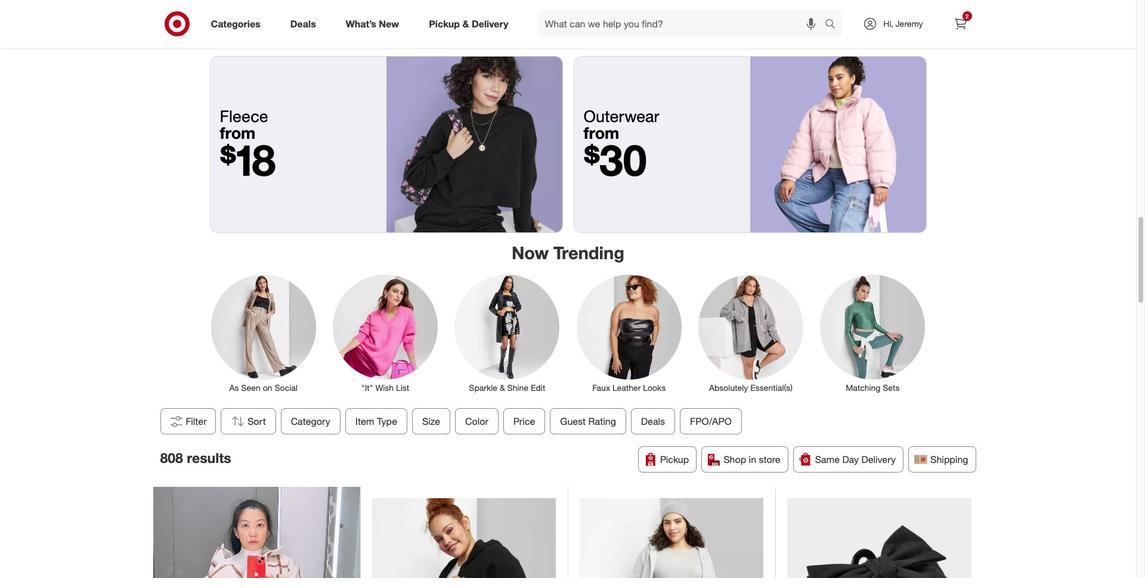 Task type: describe. For each thing, give the bounding box(es) containing it.
essential(s)
[[751, 383, 793, 393]]

category
[[291, 416, 330, 428]]

now trending
[[512, 242, 625, 264]]

color
[[465, 416, 488, 428]]

deals for the "deals" button
[[641, 416, 665, 428]]

shipping button
[[909, 447, 976, 473]]

shop in store
[[724, 454, 781, 466]]

add for third add to cart button from right
[[486, 20, 500, 29]]

price button
[[503, 409, 545, 435]]

add for 4th add to cart button from the right
[[369, 20, 382, 29]]

2
[[966, 13, 969, 20]]

as seen on social
[[229, 383, 298, 393]]

from for $30
[[584, 123, 619, 143]]

deals link
[[280, 11, 331, 37]]

delivery for same day delivery
[[862, 454, 896, 466]]

as
[[229, 383, 239, 393]]

wish
[[376, 383, 394, 393]]

what's new link
[[336, 11, 414, 37]]

trending
[[554, 242, 625, 264]]

type
[[377, 416, 397, 428]]

rating
[[588, 416, 616, 428]]

matching sets
[[846, 383, 900, 393]]

hi, jeremy
[[884, 18, 923, 29]]

filter button
[[160, 409, 216, 435]]

shipping
[[931, 454, 969, 466]]

list
[[396, 383, 409, 393]]

1 cart from the left
[[276, 20, 289, 29]]

hi,
[[884, 18, 894, 29]]

2 cart from the left
[[393, 20, 407, 29]]

1 add to cart button from the left
[[223, 16, 318, 35]]

jeremy
[[896, 18, 923, 29]]

add to cart for 4th add to cart button from the right
[[369, 20, 407, 29]]

leather
[[613, 383, 641, 393]]

"it"
[[361, 383, 373, 393]]

deals for deals link
[[290, 18, 316, 30]]

absolutely essential(s)
[[709, 383, 793, 393]]

fleece
[[220, 106, 268, 126]]

2 add to cart button from the left
[[340, 16, 435, 35]]

user image by @catch_her_free image
[[153, 487, 360, 579]]

size button
[[412, 409, 450, 435]]

pickup & delivery
[[429, 18, 509, 30]]

4 cart from the left
[[628, 20, 642, 29]]

color button
[[455, 409, 498, 435]]

same day delivery button
[[793, 447, 904, 473]]

2 link
[[948, 11, 974, 37]]

sort button
[[221, 409, 276, 435]]

categories link
[[201, 11, 275, 37]]

shop in store button
[[702, 447, 789, 473]]

shop
[[724, 454, 747, 466]]

now
[[512, 242, 549, 264]]

results
[[187, 450, 231, 467]]

to for 4th add to cart button from the right
[[384, 20, 391, 29]]

absolutely
[[709, 383, 748, 393]]

same day delivery
[[815, 454, 896, 466]]

faux leather looks
[[593, 383, 666, 393]]

social
[[275, 383, 298, 393]]

guest
[[560, 416, 586, 428]]

& for sparkle
[[500, 383, 505, 393]]

delivery for pickup & delivery
[[472, 18, 509, 30]]

sparkle
[[469, 383, 498, 393]]

add to cart for 5th add to cart button from the right
[[251, 20, 289, 29]]

guest rating
[[560, 416, 616, 428]]

What can we help you find? suggestions appear below search field
[[538, 11, 828, 37]]



Task type: locate. For each thing, give the bounding box(es) containing it.
seen
[[241, 383, 261, 393]]

0 horizontal spatial &
[[463, 18, 469, 30]]

delivery inside button
[[862, 454, 896, 466]]

5 to from the left
[[854, 20, 861, 29]]

deals inside button
[[641, 416, 665, 428]]

fpo/apo button
[[680, 409, 742, 435]]

2 to from the left
[[384, 20, 391, 29]]

1 to from the left
[[267, 20, 274, 29]]

deals
[[290, 18, 316, 30], [641, 416, 665, 428]]

add to cart for second add to cart button from the right
[[604, 20, 642, 29]]

add for 5th add to cart button from the right
[[251, 20, 265, 29]]

4 to from the left
[[619, 20, 626, 29]]

looks
[[643, 383, 666, 393]]

to for third add to cart button from right
[[502, 20, 509, 29]]

add
[[251, 20, 265, 29], [369, 20, 382, 29], [486, 20, 500, 29], [604, 20, 617, 29], [839, 20, 852, 29]]

1 horizontal spatial pickup
[[660, 454, 689, 466]]

new
[[379, 18, 399, 30]]

pickup
[[429, 18, 460, 30], [660, 454, 689, 466]]

pickup down the "deals" button
[[660, 454, 689, 466]]

sets
[[883, 383, 900, 393]]

2 from from the left
[[584, 123, 619, 143]]

1 horizontal spatial deals
[[641, 416, 665, 428]]

matching sets link
[[812, 273, 934, 394]]

add to cart for third add to cart button from right
[[486, 20, 525, 29]]

from inside outerwear from
[[584, 123, 619, 143]]

filter
[[186, 416, 207, 428]]

1 add to cart from the left
[[251, 20, 289, 29]]

1 horizontal spatial from
[[584, 123, 619, 143]]

0 vertical spatial pickup
[[429, 18, 460, 30]]

outerwear from
[[584, 106, 660, 143]]

shine
[[508, 383, 529, 393]]

fleece from
[[220, 106, 268, 143]]

0 vertical spatial delivery
[[472, 18, 509, 30]]

0 horizontal spatial pickup
[[429, 18, 460, 30]]

1 vertical spatial deals
[[641, 416, 665, 428]]

item type
[[355, 416, 397, 428]]

$30
[[584, 134, 647, 186]]

add to cart
[[251, 20, 289, 29], [369, 20, 407, 29], [486, 20, 525, 29], [604, 20, 642, 29], [839, 20, 877, 29]]

store
[[759, 454, 781, 466]]

0 horizontal spatial delivery
[[472, 18, 509, 30]]

guest rating button
[[550, 409, 626, 435]]

edit
[[531, 383, 546, 393]]

in
[[749, 454, 757, 466]]

as seen on social link
[[203, 273, 324, 394]]

item type button
[[345, 409, 407, 435]]

1 vertical spatial pickup
[[660, 454, 689, 466]]

add for fifth add to cart button from the left
[[839, 20, 852, 29]]

to
[[267, 20, 274, 29], [384, 20, 391, 29], [502, 20, 509, 29], [619, 20, 626, 29], [854, 20, 861, 29]]

0 vertical spatial &
[[463, 18, 469, 30]]

add to cart for fifth add to cart button from the left
[[839, 20, 877, 29]]

categories
[[211, 18, 261, 30]]

3 add to cart from the left
[[486, 20, 525, 29]]

women's sweater shorts - wild fable™ image
[[580, 499, 764, 579], [580, 499, 764, 579]]

delivery
[[472, 18, 509, 30], [862, 454, 896, 466]]

$18
[[220, 134, 276, 186]]

to for second add to cart button from the right
[[619, 20, 626, 29]]

808 results
[[160, 450, 231, 467]]

4 add from the left
[[604, 20, 617, 29]]

pickup right new
[[429, 18, 460, 30]]

fpo/apo
[[690, 416, 732, 428]]

outerwear
[[584, 106, 660, 126]]

5 add from the left
[[839, 20, 852, 29]]

deals left what's
[[290, 18, 316, 30]]

price
[[513, 416, 535, 428]]

faux leather looks link
[[568, 273, 690, 394]]

&
[[463, 18, 469, 30], [500, 383, 505, 393]]

1 add from the left
[[251, 20, 265, 29]]

deals button
[[631, 409, 675, 435]]

add to cart button
[[223, 16, 318, 35], [340, 16, 435, 35], [458, 16, 553, 35], [575, 16, 670, 35], [811, 16, 905, 35]]

4 add to cart button from the left
[[575, 16, 670, 35]]

what's
[[346, 18, 376, 30]]

3 to from the left
[[502, 20, 509, 29]]

pickup button
[[638, 447, 697, 473]]

pickup inside 'button'
[[660, 454, 689, 466]]

1 from from the left
[[220, 123, 256, 143]]

on
[[263, 383, 272, 393]]

category button
[[281, 409, 340, 435]]

item
[[355, 416, 374, 428]]

"it" wish list link
[[324, 273, 446, 394]]

5 cart from the left
[[863, 20, 877, 29]]

4 add to cart from the left
[[604, 20, 642, 29]]

search
[[820, 19, 849, 31]]

5 add to cart from the left
[[839, 20, 877, 29]]

absolutely essential(s) link
[[690, 273, 812, 394]]

"it" wish list
[[361, 383, 409, 393]]

size
[[422, 416, 440, 428]]

0 horizontal spatial from
[[220, 123, 256, 143]]

1 vertical spatial &
[[500, 383, 505, 393]]

2 add to cart from the left
[[369, 20, 407, 29]]

pickup & delivery link
[[419, 11, 524, 37]]

0 vertical spatial deals
[[290, 18, 316, 30]]

0 horizontal spatial deals
[[290, 18, 316, 30]]

sparkle & shine edit
[[469, 383, 546, 393]]

search button
[[820, 11, 849, 39]]

women's full zip hoodie sweater - wild fable™ image
[[372, 499, 556, 579], [372, 499, 556, 579]]

same
[[815, 454, 840, 466]]

1 horizontal spatial &
[[500, 383, 505, 393]]

add for second add to cart button from the right
[[604, 20, 617, 29]]

from inside fleece from
[[220, 123, 256, 143]]

pickup for pickup
[[660, 454, 689, 466]]

deals down looks
[[641, 416, 665, 428]]

to for 5th add to cart button from the right
[[267, 20, 274, 29]]

3 add from the left
[[486, 20, 500, 29]]

what's new
[[346, 18, 399, 30]]

3 add to cart button from the left
[[458, 16, 553, 35]]

3 cart from the left
[[511, 20, 525, 29]]

5 add to cart button from the left
[[811, 16, 905, 35]]

808
[[160, 450, 183, 467]]

1 vertical spatial delivery
[[862, 454, 896, 466]]

pickup for pickup & delivery
[[429, 18, 460, 30]]

from
[[220, 123, 256, 143], [584, 123, 619, 143]]

from for $18
[[220, 123, 256, 143]]

to for fifth add to cart button from the left
[[854, 20, 861, 29]]

faux
[[593, 383, 610, 393]]

sparkle & shine edit link
[[446, 273, 568, 394]]

bow claw hair clip - wild fable™ black image
[[788, 499, 972, 579], [788, 499, 972, 579]]

& for pickup
[[463, 18, 469, 30]]

day
[[843, 454, 859, 466]]

matching
[[846, 383, 881, 393]]

sort
[[247, 416, 266, 428]]

cart
[[276, 20, 289, 29], [393, 20, 407, 29], [511, 20, 525, 29], [628, 20, 642, 29], [863, 20, 877, 29]]

2 add from the left
[[369, 20, 382, 29]]

1 horizontal spatial delivery
[[862, 454, 896, 466]]



Task type: vqa. For each thing, say whether or not it's contained in the screenshot.
Rugs "link"
no



